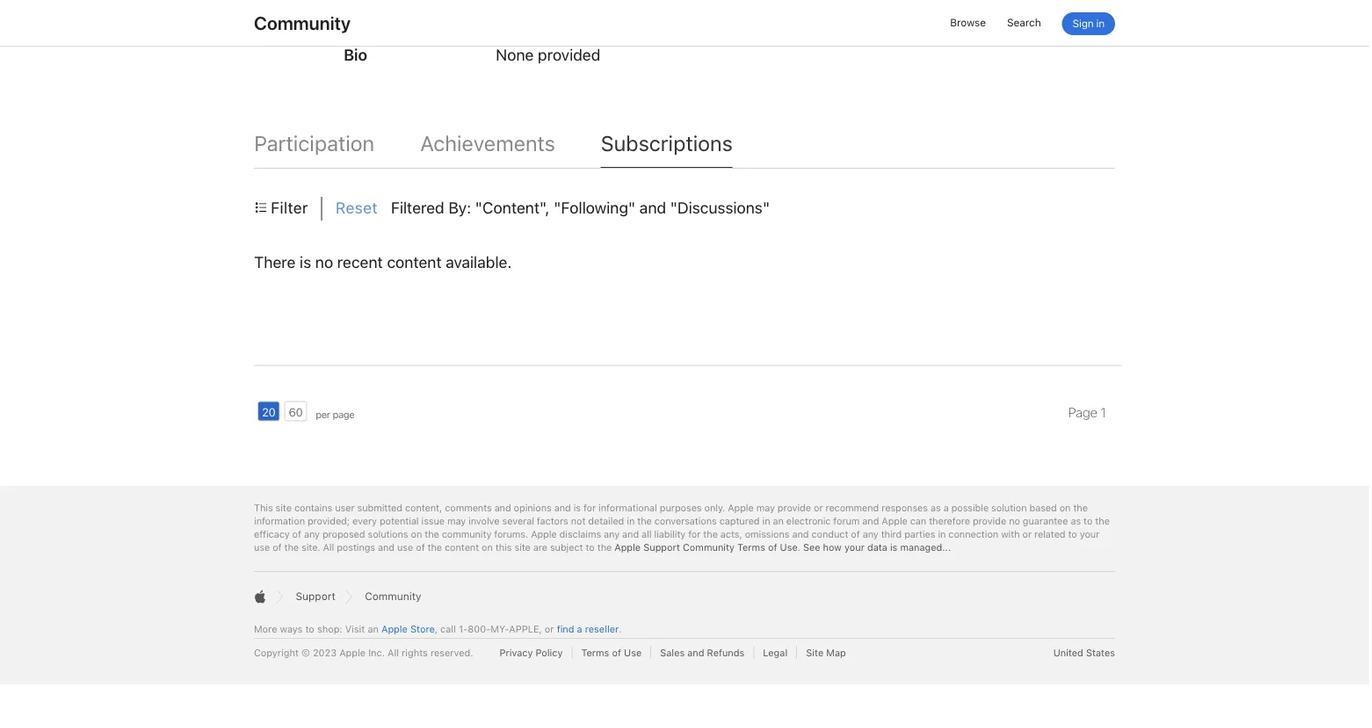 Task type: describe. For each thing, give the bounding box(es) containing it.
apple up are
[[531, 528, 557, 540]]

guarantee
[[1023, 515, 1069, 527]]

1 horizontal spatial for
[[689, 528, 701, 540]]

to right guarantee
[[1084, 515, 1093, 527]]

0 vertical spatial provide
[[778, 502, 812, 513]]

0 horizontal spatial .
[[619, 623, 622, 635]]

contains
[[294, 502, 333, 513]]

store
[[411, 623, 435, 635]]

of down omissions at the right bottom
[[768, 542, 778, 553]]

filtered by: "content", "following" and "discussions"
[[391, 199, 770, 218]]

filter button
[[254, 197, 308, 220]]

"following"
[[554, 199, 636, 218]]

1 vertical spatial site
[[515, 542, 531, 553]]

apple down visit
[[340, 647, 366, 659]]

in inside 'link'
[[1097, 17, 1105, 30]]

informational
[[599, 502, 657, 513]]

60 button
[[284, 401, 307, 422]]

20
[[262, 405, 276, 419]]

apple up "third"
[[882, 515, 908, 527]]

is inside this site contains user submitted content, comments and opinions and is for informational purposes                     only. apple may provide or recommend responses as a possible solution based on the information                     provided; every potential issue may involve several factors not detailed in the conversations                     captured in an electronic forum and apple can therefore provide no guarantee as to the efficacy of                     any proposed solutions on the community forums. apple disclaims any and all liability for the acts,                     omissions and conduct of any third parties in connection with or related to your use of the site.                     all postings and use of the content on this site are subject to the
[[574, 502, 581, 513]]

apple,
[[509, 623, 542, 635]]

of down issue
[[416, 542, 425, 553]]

and down electronic
[[793, 528, 809, 540]]

provided;
[[308, 515, 350, 527]]

how
[[823, 542, 842, 553]]

achievements link
[[420, 131, 555, 167]]

in up omissions at the right bottom
[[763, 515, 771, 527]]

united
[[1054, 647, 1084, 659]]

conversations
[[655, 515, 717, 527]]

1 horizontal spatial all
[[388, 647, 399, 659]]

search link
[[1008, 13, 1042, 33]]

0 vertical spatial terms
[[738, 542, 766, 553]]

to right related at the right bottom
[[1069, 528, 1078, 540]]

electronic
[[787, 515, 831, 527]]

every
[[353, 515, 377, 527]]

an inside this site contains user submitted content, comments and opinions and is for informational purposes                     only. apple may provide or recommend responses as a possible solution based on the information                     provided; every potential issue may involve several factors not detailed in the conversations                     captured in an electronic forum and apple can therefore provide no guarantee as to the efficacy of                     any proposed solutions on the community forums. apple disclaims any and all liability for the acts,                     omissions and conduct of any third parties in connection with or related to your use of the site.                     all postings and use of the content on this site are subject to the
[[773, 515, 784, 527]]

efficacy
[[254, 528, 290, 540]]

this site contains user submitted content, comments and opinions and is for informational purposes                     only. apple may provide or recommend responses as a possible solution based on the information                     provided; every potential issue may involve several factors not detailed in the conversations                     captured in an electronic forum and apple can therefore provide no guarantee as to the efficacy of                     any proposed solutions on the community forums. apple disclaims any and all liability for the acts,                     omissions and conduct of any third parties in connection with or related to your use of the site.                     all postings and use of the content on this site are subject to the
[[254, 502, 1110, 553]]

reserved.
[[431, 647, 474, 659]]

1 use from the left
[[254, 542, 270, 553]]

more
[[254, 623, 277, 635]]

connection
[[949, 528, 999, 540]]

Page 1 text field
[[1056, 403, 1119, 423]]

subscriptions link
[[601, 131, 733, 169]]

0 vertical spatial community link
[[254, 12, 351, 34]]

filter
[[271, 199, 308, 218]]

managed...
[[901, 542, 951, 553]]

community
[[442, 528, 492, 540]]

forums.
[[494, 528, 529, 540]]

ways
[[280, 623, 303, 635]]

no inside this site contains user submitted content, comments and opinions and is for informational purposes                     only. apple may provide or recommend responses as a possible solution based on the information                     provided; every potential issue may involve several factors not detailed in the conversations                     captured in an electronic forum and apple can therefore provide no guarantee as to the efficacy of                     any proposed solutions on the community forums. apple disclaims any and all liability for the acts,                     omissions and conduct of any third parties in connection with or related to your use of the site.                     all postings and use of the content on this site are subject to the
[[1009, 515, 1021, 527]]

1
[[1101, 405, 1106, 421]]

0 vertical spatial .
[[798, 542, 801, 553]]

subscriptions
[[601, 131, 733, 157]]

available.
[[446, 253, 512, 272]]

0 horizontal spatial for
[[584, 502, 596, 513]]

reset button
[[336, 197, 378, 220]]

and down solutions
[[378, 542, 395, 553]]

my-
[[491, 623, 509, 635]]

refunds
[[707, 647, 745, 659]]

see
[[804, 542, 821, 553]]

bio
[[344, 46, 367, 65]]

use inside "link"
[[624, 647, 642, 659]]

sign in
[[1073, 17, 1105, 30]]

detailed
[[588, 515, 624, 527]]

forum
[[834, 515, 860, 527]]

visit
[[345, 623, 365, 635]]

in down therefore
[[938, 528, 946, 540]]

provided
[[538, 46, 601, 65]]

reset
[[336, 199, 378, 218]]

1 vertical spatial on
[[411, 528, 422, 540]]

page
[[1069, 405, 1098, 421]]

0 vertical spatial or
[[814, 502, 823, 513]]

page
[[333, 408, 355, 420]]

terms of use link
[[582, 646, 652, 660]]

responses
[[882, 502, 928, 513]]

and left all
[[623, 528, 639, 540]]

1 vertical spatial provide
[[973, 515, 1007, 527]]

this
[[254, 502, 273, 513]]

location
[[344, 9, 408, 27]]

0 vertical spatial may
[[757, 502, 775, 513]]

policy
[[536, 647, 563, 659]]

solutions
[[368, 528, 408, 540]]

opinions
[[514, 502, 552, 513]]

none provided
[[496, 46, 601, 65]]

2 use from the left
[[397, 542, 413, 553]]

to right ways
[[305, 623, 315, 635]]

apple support community terms of use . see how your data is managed...
[[615, 542, 951, 553]]

1 vertical spatial community
[[683, 542, 735, 553]]

per page
[[316, 408, 355, 420]]

therefore
[[930, 515, 971, 527]]

information
[[254, 515, 305, 527]]

involve
[[469, 515, 500, 527]]

site
[[806, 647, 824, 659]]

states
[[1087, 647, 1116, 659]]

0 horizontal spatial may
[[447, 515, 466, 527]]

filtered
[[391, 199, 444, 218]]

all
[[642, 528, 652, 540]]

site map link
[[806, 646, 846, 660]]

third
[[882, 528, 902, 540]]

with
[[1002, 528, 1020, 540]]

800-
[[468, 623, 491, 635]]

this
[[496, 542, 512, 553]]

shop:
[[317, 623, 343, 635]]

are
[[534, 542, 548, 553]]

0 horizontal spatial or
[[545, 623, 554, 635]]

0 vertical spatial site
[[276, 502, 292, 513]]

legal link
[[763, 646, 798, 660]]



Task type: vqa. For each thing, say whether or not it's contained in the screenshot.
See how your data is managed... link
yes



Task type: locate. For each thing, give the bounding box(es) containing it.
on left this
[[482, 542, 493, 553]]

for down the conversations
[[689, 528, 701, 540]]

1 vertical spatial for
[[689, 528, 701, 540]]

1 horizontal spatial community
[[365, 590, 422, 603]]

in right sign
[[1097, 17, 1105, 30]]

site down forums.
[[515, 542, 531, 553]]

use left see on the bottom right of page
[[780, 542, 798, 553]]

to down the disclaims
[[586, 542, 595, 553]]

1 vertical spatial may
[[447, 515, 466, 527]]

on right based
[[1060, 502, 1071, 513]]

any up site.
[[304, 528, 320, 540]]

1 vertical spatial content
[[445, 542, 479, 553]]

1 horizontal spatial no
[[1009, 515, 1021, 527]]

breadcrumbs navigation
[[254, 572, 1116, 623]]

factors
[[537, 515, 569, 527]]

community up bio
[[254, 12, 351, 34]]

an
[[773, 515, 784, 527], [368, 623, 379, 635]]

"discussions"
[[671, 199, 770, 218]]

support link
[[296, 590, 336, 603]]

1 vertical spatial an
[[368, 623, 379, 635]]

1 horizontal spatial as
[[1071, 515, 1082, 527]]

1 vertical spatial use
[[624, 647, 642, 659]]

a up therefore
[[944, 502, 949, 513]]

2 horizontal spatial or
[[1023, 528, 1032, 540]]

main content containing participation
[[235, 0, 1135, 469]]

sales and                         refunds
[[661, 647, 745, 659]]

1 horizontal spatial is
[[574, 502, 581, 513]]

search
[[1008, 16, 1042, 29]]

data
[[868, 542, 888, 553]]

community down acts, on the right bottom of the page
[[683, 542, 735, 553]]

1 horizontal spatial community link
[[365, 590, 422, 603]]

2 vertical spatial or
[[545, 623, 554, 635]]

of inside "terms of use" "link"
[[612, 647, 622, 659]]

browse link
[[951, 13, 987, 33]]

0 horizontal spatial support
[[296, 590, 336, 603]]

use down the efficacy
[[254, 542, 270, 553]]

submitted
[[357, 502, 403, 513]]

call
[[441, 623, 456, 635]]

0 vertical spatial content
[[387, 253, 442, 272]]

page 1
[[1069, 405, 1106, 421]]

your right related at the right bottom
[[1080, 528, 1100, 540]]

is right there
[[300, 253, 311, 272]]

0 horizontal spatial community
[[254, 12, 351, 34]]

0 vertical spatial as
[[931, 502, 941, 513]]

subject
[[550, 542, 583, 553]]

provide
[[778, 502, 812, 513], [973, 515, 1007, 527]]

acts,
[[721, 528, 743, 540]]

1 horizontal spatial your
[[1080, 528, 1100, 540]]

use down solutions
[[397, 542, 413, 553]]

sales and                         refunds link
[[661, 646, 755, 660]]

as up therefore
[[931, 502, 941, 513]]

inc.
[[369, 647, 385, 659]]

and inside main content
[[640, 199, 666, 218]]

1 vertical spatial .
[[619, 623, 622, 635]]

0 horizontal spatial any
[[304, 528, 320, 540]]

sign
[[1073, 17, 1094, 30]]

copyright © 2023 apple inc. all rights reserved.
[[254, 647, 474, 659]]

2 vertical spatial is
[[891, 542, 898, 553]]

0 horizontal spatial your
[[845, 542, 865, 553]]

.
[[798, 542, 801, 553], [619, 623, 622, 635]]

1 vertical spatial is
[[574, 502, 581, 513]]

all inside this site contains user submitted content, comments and opinions and is for informational purposes                     only. apple may provide or recommend responses as a possible solution based on the information                     provided; every potential issue may involve several factors not detailed in the conversations                     captured in an electronic forum and apple can therefore provide no guarantee as to the efficacy of                     any proposed solutions on the community forums. apple disclaims any and all liability for the acts,                     omissions and conduct of any third parties in connection with or related to your use of the site.                     all postings and use of the content on this site are subject to the
[[323, 542, 334, 553]]

terms inside "link"
[[582, 647, 610, 659]]

 link
[[254, 589, 266, 605]]

1 horizontal spatial support
[[644, 542, 680, 553]]

terms
[[738, 542, 766, 553], [582, 647, 610, 659]]

community inside breadcrumbs navigation
[[365, 590, 422, 603]]

possible
[[952, 502, 989, 513]]

0 vertical spatial use
[[780, 542, 798, 553]]

0 horizontal spatial content
[[387, 253, 442, 272]]

or right with
[[1023, 528, 1032, 540]]

. up "terms of use" "link"
[[619, 623, 622, 635]]

0 vertical spatial a
[[944, 502, 949, 513]]

copyright
[[254, 647, 299, 659]]

your right how
[[845, 542, 865, 553]]

1 horizontal spatial provide
[[973, 515, 1007, 527]]

2 vertical spatial community
[[365, 590, 422, 603]]

community link up apple store "link"
[[365, 590, 422, 603]]

content down community
[[445, 542, 479, 553]]

apple up captured
[[728, 502, 754, 513]]

all right inc.
[[388, 647, 399, 659]]

community link
[[254, 12, 351, 34], [365, 590, 422, 603]]

1 vertical spatial support
[[296, 590, 336, 603]]

no up with
[[1009, 515, 1021, 527]]

on
[[1060, 502, 1071, 513], [411, 528, 422, 540], [482, 542, 493, 553]]

. left see on the bottom right of page
[[798, 542, 801, 553]]

1 horizontal spatial terms
[[738, 542, 766, 553]]

2 horizontal spatial on
[[1060, 502, 1071, 513]]

0 vertical spatial an
[[773, 515, 784, 527]]

privacy policy
[[500, 647, 563, 659]]

and down recommend
[[863, 515, 880, 527]]

3 any from the left
[[863, 528, 879, 540]]

terms of use
[[582, 647, 642, 659]]

0 vertical spatial is
[[300, 253, 311, 272]]

of down forum
[[851, 528, 860, 540]]

1 horizontal spatial may
[[757, 502, 775, 513]]

support down liability
[[644, 542, 680, 553]]

0 horizontal spatial on
[[411, 528, 422, 540]]

content
[[387, 253, 442, 272], [445, 542, 479, 553]]

1 horizontal spatial .
[[798, 542, 801, 553]]

0 horizontal spatial site
[[276, 502, 292, 513]]

apple down detailed
[[615, 542, 641, 553]]

reseller
[[585, 623, 619, 635]]

0 horizontal spatial all
[[323, 542, 334, 553]]

0 vertical spatial all
[[323, 542, 334, 553]]

postings
[[337, 542, 375, 553]]

related
[[1035, 528, 1066, 540]]

2 vertical spatial on
[[482, 542, 493, 553]]

and up factors
[[555, 502, 571, 513]]

provide up connection
[[973, 515, 1007, 527]]

no left recent on the left top of page
[[315, 253, 333, 272]]

a
[[944, 502, 949, 513], [577, 623, 583, 635]]

0 vertical spatial no
[[315, 253, 333, 272]]

proposed
[[323, 528, 365, 540]]

terms down reseller
[[582, 647, 610, 659]]

there is no recent content available.
[[254, 253, 512, 272]]

,
[[435, 623, 438, 635]]

2 any from the left
[[604, 528, 620, 540]]

20 button
[[258, 401, 280, 422]]

achievements
[[420, 131, 555, 157]]

1 vertical spatial as
[[1071, 515, 1082, 527]]

0 horizontal spatial an
[[368, 623, 379, 635]]

1-
[[459, 623, 468, 635]]

issue
[[422, 515, 445, 527]]

2 horizontal spatial is
[[891, 542, 898, 553]]

omissions
[[745, 528, 790, 540]]

and up several at the bottom left of the page
[[495, 502, 511, 513]]

0 horizontal spatial a
[[577, 623, 583, 635]]

1 horizontal spatial content
[[445, 542, 479, 553]]

only.
[[705, 502, 726, 513]]

and right sales
[[688, 647, 705, 659]]

disclaims
[[560, 528, 601, 540]]

all right site.
[[323, 542, 334, 553]]

may up community
[[447, 515, 466, 527]]

1 horizontal spatial an
[[773, 515, 784, 527]]

2 horizontal spatial any
[[863, 528, 879, 540]]

1 vertical spatial or
[[1023, 528, 1032, 540]]

or up electronic
[[814, 502, 823, 513]]

or
[[814, 502, 823, 513], [1023, 528, 1032, 540], [545, 623, 554, 635]]

parties
[[905, 528, 936, 540]]

privacy
[[500, 647, 533, 659]]

0 horizontal spatial as
[[931, 502, 941, 513]]

user
[[335, 502, 355, 513]]

purposes
[[660, 502, 702, 513]]


[[254, 590, 263, 601]]

use left sales
[[624, 647, 642, 659]]

1 vertical spatial terms
[[582, 647, 610, 659]]

of down reseller
[[612, 647, 622, 659]]

2023
[[313, 647, 337, 659]]

see how your data is managed... link
[[804, 542, 951, 553]]

content down "filtered"
[[387, 253, 442, 272]]

any down detailed
[[604, 528, 620, 540]]

captured
[[720, 515, 760, 527]]

for up not
[[584, 502, 596, 513]]

2 horizontal spatial community
[[683, 542, 735, 553]]

0 horizontal spatial is
[[300, 253, 311, 272]]

support up shop:
[[296, 590, 336, 603]]

liability
[[655, 528, 686, 540]]

participation
[[254, 131, 375, 157]]

provide up electronic
[[778, 502, 812, 513]]

1 horizontal spatial use
[[780, 542, 798, 553]]

and inside "link"
[[688, 647, 705, 659]]

of down "information"
[[292, 528, 302, 540]]

as right guarantee
[[1071, 515, 1082, 527]]

solution
[[992, 502, 1027, 513]]

a inside this site contains user submitted content, comments and opinions and is for informational purposes                     only. apple may provide or recommend responses as a possible solution based on the information                     provided; every potential issue may involve several factors not detailed in the conversations                     captured in an electronic forum and apple can therefore provide no guarantee as to the efficacy of                     any proposed solutions on the community forums. apple disclaims any and all liability for the acts,                     omissions and conduct of any third parties in connection with or related to your use of the site.                     all postings and use of the content on this site are subject to the
[[944, 502, 949, 513]]

site up "information"
[[276, 502, 292, 513]]

use
[[254, 542, 270, 553], [397, 542, 413, 553]]

community link inside breadcrumbs navigation
[[365, 590, 422, 603]]

content inside this site contains user submitted content, comments and opinions and is for informational purposes                     only. apple may provide or recommend responses as a possible solution based on the information                     provided; every potential issue may involve several factors not detailed in the conversations                     captured in an electronic forum and apple can therefore provide no guarantee as to the efficacy of                     any proposed solutions on the community forums. apple disclaims any and all liability for the acts,                     omissions and conduct of any third parties in connection with or related to your use of the site.                     all postings and use of the content on this site are subject to the
[[445, 542, 479, 553]]

may up omissions at the right bottom
[[757, 502, 775, 513]]

by:
[[449, 199, 471, 218]]

main content
[[235, 0, 1135, 469]]

community up apple store "link"
[[365, 590, 422, 603]]

and right "following"
[[640, 199, 666, 218]]

0 horizontal spatial no
[[315, 253, 333, 272]]

1 horizontal spatial or
[[814, 502, 823, 513]]

is down "third"
[[891, 542, 898, 553]]

0 horizontal spatial community link
[[254, 12, 351, 34]]

1 vertical spatial all
[[388, 647, 399, 659]]

any up see how your data is managed... link
[[863, 528, 879, 540]]

on down issue
[[411, 528, 422, 540]]

or left find
[[545, 623, 554, 635]]

sales
[[661, 647, 685, 659]]

0 vertical spatial your
[[1080, 528, 1100, 540]]

"content",
[[475, 199, 550, 218]]

the
[[1074, 502, 1088, 513], [638, 515, 652, 527], [1096, 515, 1110, 527], [425, 528, 439, 540], [704, 528, 718, 540], [284, 542, 299, 553], [428, 542, 442, 553], [598, 542, 612, 553]]

1 horizontal spatial a
[[944, 502, 949, 513]]

1 horizontal spatial site
[[515, 542, 531, 553]]

apple left store
[[382, 623, 408, 635]]

content inside main content
[[387, 253, 442, 272]]

is up not
[[574, 502, 581, 513]]

1 horizontal spatial use
[[397, 542, 413, 553]]

1 horizontal spatial on
[[482, 542, 493, 553]]

0 horizontal spatial terms
[[582, 647, 610, 659]]

potential
[[380, 515, 419, 527]]

1 vertical spatial community link
[[365, 590, 422, 603]]

in
[[1097, 17, 1105, 30], [627, 515, 635, 527], [763, 515, 771, 527], [938, 528, 946, 540]]

0 horizontal spatial provide
[[778, 502, 812, 513]]

0 horizontal spatial use
[[254, 542, 270, 553]]

0 vertical spatial support
[[644, 542, 680, 553]]

a right find
[[577, 623, 583, 635]]

site
[[276, 502, 292, 513], [515, 542, 531, 553]]

united states
[[1054, 647, 1116, 659]]

of down the efficacy
[[273, 542, 282, 553]]

1 horizontal spatial any
[[604, 528, 620, 540]]

legal
[[763, 647, 788, 659]]

community link up bio
[[254, 12, 351, 34]]

in down informational
[[627, 515, 635, 527]]

1 vertical spatial your
[[845, 542, 865, 553]]

recent
[[337, 253, 383, 272]]

1 any from the left
[[304, 528, 320, 540]]

find a reseller link
[[557, 623, 619, 635]]

an up omissions at the right bottom
[[773, 515, 784, 527]]

support inside breadcrumbs navigation
[[296, 590, 336, 603]]

more ways to shop: visit an apple store , call                     1-800-my-apple, or find a reseller .
[[254, 623, 622, 635]]

1 vertical spatial a
[[577, 623, 583, 635]]

no inside main content
[[315, 253, 333, 272]]

content,
[[405, 502, 442, 513]]

there
[[254, 253, 296, 272]]

use
[[780, 542, 798, 553], [624, 647, 642, 659]]

terms down omissions at the right bottom
[[738, 542, 766, 553]]

an right visit
[[368, 623, 379, 635]]

is inside main content
[[300, 253, 311, 272]]

0 horizontal spatial use
[[624, 647, 642, 659]]

browse
[[951, 16, 987, 29]]

0 vertical spatial community
[[254, 12, 351, 34]]

your inside this site contains user submitted content, comments and opinions and is for informational purposes                     only. apple may provide or recommend responses as a possible solution based on the information                     provided; every potential issue may involve several factors not detailed in the conversations                     captured in an electronic forum and apple can therefore provide no guarantee as to the efficacy of                     any proposed solutions on the community forums. apple disclaims any and all liability for the acts,                     omissions and conduct of any third parties in connection with or related to your use of the site.                     all postings and use of the content on this site are subject to the
[[1080, 528, 1100, 540]]

0 vertical spatial for
[[584, 502, 596, 513]]

1 vertical spatial no
[[1009, 515, 1021, 527]]

0 vertical spatial on
[[1060, 502, 1071, 513]]



